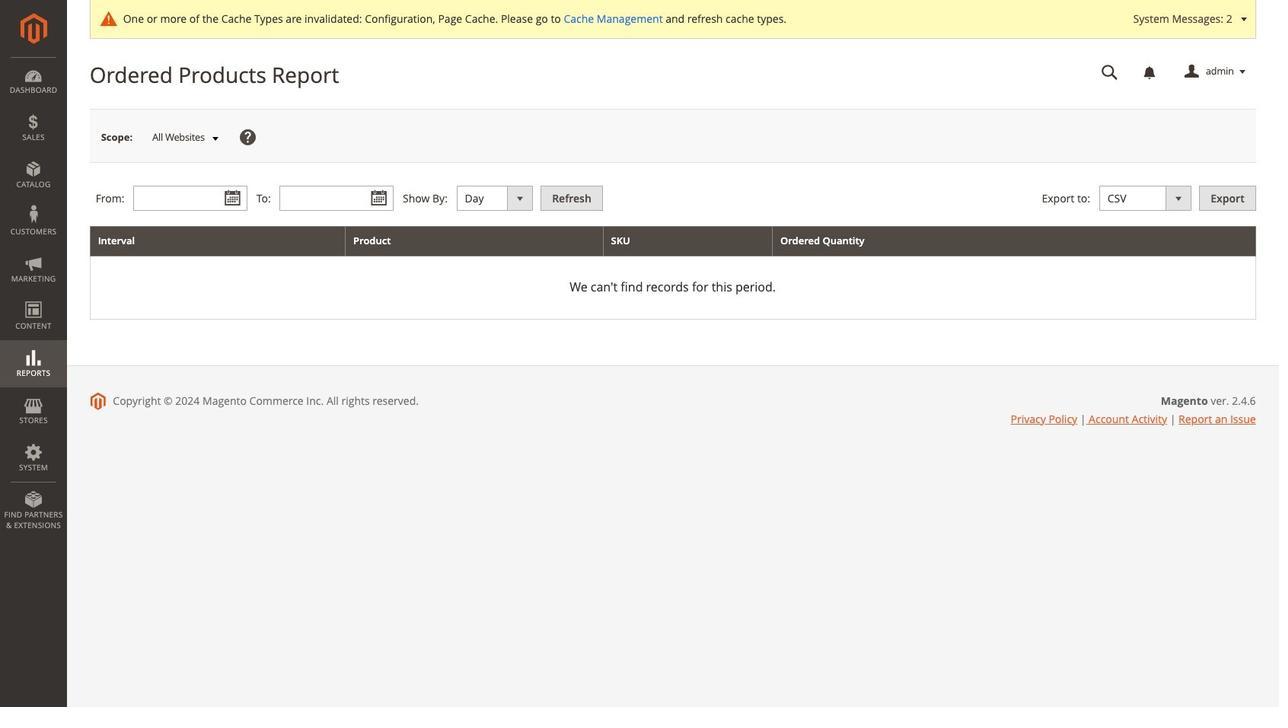 Task type: locate. For each thing, give the bounding box(es) containing it.
menu bar
[[0, 57, 67, 539]]

magento admin panel image
[[20, 13, 47, 44]]

None text field
[[1091, 59, 1129, 85], [133, 186, 248, 211], [280, 186, 394, 211], [1091, 59, 1129, 85], [133, 186, 248, 211], [280, 186, 394, 211]]



